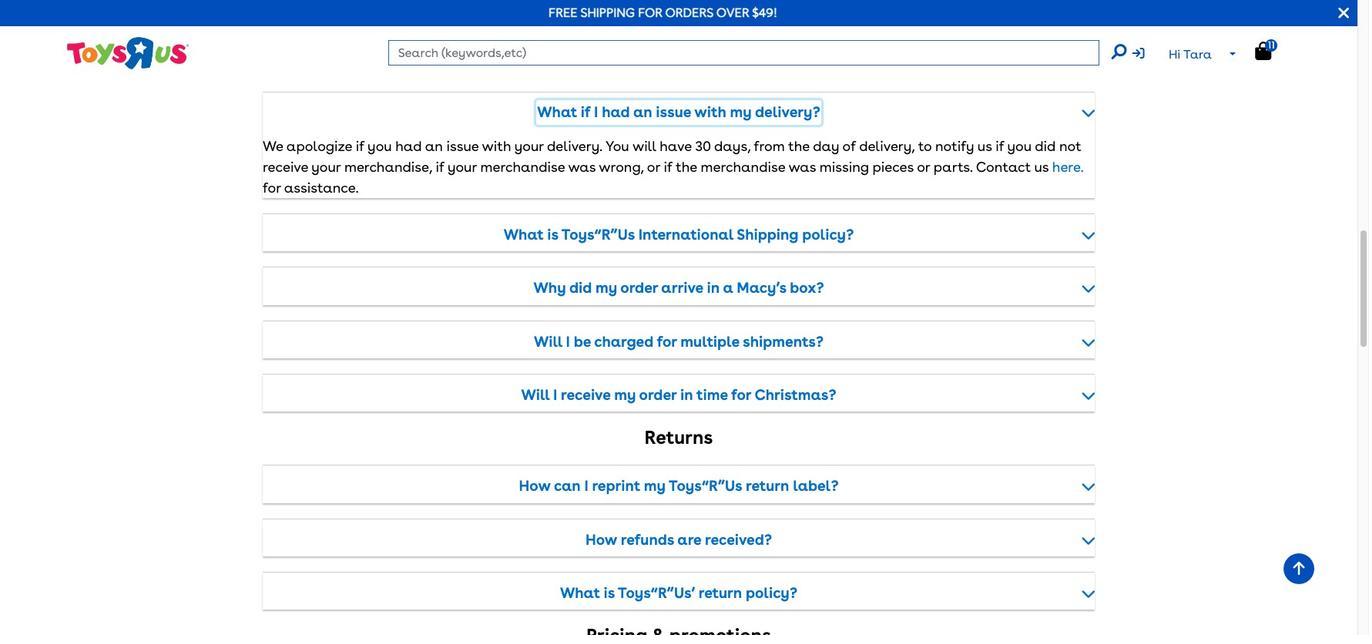 Task type: describe. For each thing, give the bounding box(es) containing it.
1 horizontal spatial for
[[657, 333, 677, 350]]

1 was from the left
[[568, 159, 596, 175]]

1 horizontal spatial had
[[602, 104, 630, 121]]

2 horizontal spatial your
[[515, 138, 544, 154]]

1 or from the left
[[647, 159, 660, 175]]

1 vertical spatial toys"r"us
[[669, 477, 742, 495]]

if down have
[[664, 159, 673, 175]]

notify
[[936, 138, 975, 154]]

0 horizontal spatial your
[[312, 159, 341, 175]]

wrong,
[[599, 159, 644, 175]]

here. link
[[1053, 159, 1084, 175]]

here. for assistance.
[[263, 159, 1084, 196]]

will i be charged for multiple shipments?
[[534, 333, 824, 350]]

will for will i be charged for multiple shipments?
[[534, 333, 563, 350]]

are
[[678, 531, 702, 548]]

if right merchandise, at the top of the page
[[436, 159, 444, 175]]

$49!
[[752, 5, 778, 20]]

time
[[697, 386, 728, 404]]

2 horizontal spatial my
[[730, 104, 752, 121]]

assistance.
[[284, 180, 359, 196]]

1 horizontal spatial return
[[746, 477, 790, 495]]

0 horizontal spatial policy?
[[746, 584, 798, 602]]

not
[[1060, 138, 1082, 154]]

missing
[[820, 159, 869, 175]]

close button image
[[1339, 5, 1350, 22]]

free shipping for orders over $49! link
[[549, 5, 778, 20]]

here.
[[1053, 159, 1084, 175]]

you
[[606, 138, 629, 154]]

refunds
[[621, 531, 674, 548]]

shipping
[[581, 5, 635, 20]]

orders
[[666, 5, 714, 20]]

apologize
[[287, 138, 352, 154]]

2 or from the left
[[917, 159, 930, 175]]

1 merchandise from the left
[[481, 159, 565, 175]]

sign in image
[[1133, 47, 1145, 59]]

we
[[263, 138, 283, 154]]

hi tara button
[[1133, 40, 1246, 69]]

for
[[638, 5, 663, 20]]

over
[[717, 5, 750, 20]]

if inside 'what if i had an issue with my delivery?' link
[[581, 104, 591, 121]]

is for toys"r"us
[[547, 226, 559, 243]]

reprint
[[592, 477, 641, 495]]

what for what is toys"r"us international shipping policy?
[[504, 226, 544, 243]]

international
[[639, 226, 734, 243]]

what for what if i had an issue with my delivery?
[[537, 104, 577, 121]]

2 you from the left
[[1008, 138, 1032, 154]]

1 you from the left
[[368, 138, 392, 154]]

free shipping for orders over $49!
[[549, 5, 778, 20]]

day
[[813, 138, 840, 154]]

0 vertical spatial issue
[[656, 104, 691, 121]]

merchandise,
[[344, 159, 432, 175]]

1 horizontal spatial my
[[644, 477, 666, 495]]

30
[[695, 138, 711, 154]]

0 horizontal spatial the
[[676, 159, 697, 175]]

2 merchandise from the left
[[701, 159, 786, 175]]

what is toys"r"us' return policy?
[[560, 584, 798, 602]]

from
[[754, 138, 785, 154]]

what is toys"r"us' return policy? link
[[263, 581, 1095, 606]]

have
[[660, 138, 692, 154]]

hi
[[1169, 47, 1181, 62]]

how refunds are received? link
[[263, 528, 1095, 552]]

will
[[633, 138, 656, 154]]

1 vertical spatial us
[[1035, 159, 1049, 175]]

tara
[[1184, 47, 1212, 62]]

is for toys"r"us'
[[604, 584, 615, 602]]



Task type: vqa. For each thing, say whether or not it's contained in the screenshot.
the "is" associated with Toys"R"Us'
yes



Task type: locate. For each thing, give the bounding box(es) containing it.
0 vertical spatial the
[[789, 138, 810, 154]]

us down "did"
[[1035, 159, 1049, 175]]

of
[[843, 138, 856, 154]]

1 horizontal spatial was
[[789, 159, 816, 175]]

1 vertical spatial for
[[657, 333, 677, 350]]

was down delivery.
[[568, 159, 596, 175]]

charged
[[594, 333, 654, 350]]

0 vertical spatial how
[[519, 477, 551, 495]]

did
[[1035, 138, 1056, 154]]

0 vertical spatial had
[[602, 104, 630, 121]]

11 link
[[1256, 39, 1288, 61]]

receive
[[263, 159, 308, 175], [561, 386, 611, 404]]

my right reprint
[[644, 477, 666, 495]]

return left label?
[[746, 477, 790, 495]]

what if i had an issue with my delivery? link
[[263, 101, 1095, 125]]

0 horizontal spatial return
[[699, 584, 742, 602]]

1 vertical spatial is
[[604, 584, 615, 602]]

return down received?
[[699, 584, 742, 602]]

you left "did"
[[1008, 138, 1032, 154]]

or down the 'to'
[[917, 159, 930, 175]]

0 horizontal spatial for
[[263, 180, 281, 196]]

the left day
[[789, 138, 810, 154]]

you up merchandise, at the top of the page
[[368, 138, 392, 154]]

was
[[568, 159, 596, 175], [789, 159, 816, 175]]

toys"r"us
[[562, 226, 635, 243], [669, 477, 742, 495]]

how refunds are received?
[[586, 531, 772, 548]]

0 horizontal spatial my
[[614, 386, 636, 404]]

0 horizontal spatial toys"r"us
[[562, 226, 635, 243]]

delivery.
[[547, 138, 602, 154]]

0 horizontal spatial us
[[978, 138, 992, 154]]

the
[[789, 138, 810, 154], [676, 159, 697, 175]]

2 horizontal spatial for
[[732, 386, 752, 404]]

an up will on the left top of the page
[[634, 104, 653, 121]]

policy? right shipping
[[802, 226, 854, 243]]

Enter Keyword or Item No. search field
[[388, 40, 1100, 66]]

how can i reprint my toys"r"us return label?
[[519, 477, 839, 495]]

0 horizontal spatial was
[[568, 159, 596, 175]]

1 vertical spatial had
[[396, 138, 422, 154]]

0 vertical spatial will
[[534, 333, 563, 350]]

1 vertical spatial issue
[[447, 138, 479, 154]]

hi tara
[[1169, 47, 1212, 62]]

label?
[[793, 477, 839, 495]]

how for how refunds are received?
[[586, 531, 617, 548]]

your left delivery.
[[515, 138, 544, 154]]

1 horizontal spatial toys"r"us
[[669, 477, 742, 495]]

an up merchandise, at the top of the page
[[425, 138, 443, 154]]

0 vertical spatial receive
[[263, 159, 308, 175]]

if up merchandise, at the top of the page
[[356, 138, 364, 154]]

will i be charged for multiple shipments? link
[[263, 330, 1095, 354]]

christmas?
[[755, 386, 837, 404]]

1 horizontal spatial receive
[[561, 386, 611, 404]]

for
[[263, 180, 281, 196], [657, 333, 677, 350], [732, 386, 752, 404]]

1 horizontal spatial how
[[586, 531, 617, 548]]

returns
[[645, 427, 713, 449]]

if up delivery.
[[581, 104, 591, 121]]

0 horizontal spatial how
[[519, 477, 551, 495]]

or
[[647, 159, 660, 175], [917, 159, 930, 175]]

1 horizontal spatial you
[[1008, 138, 1032, 154]]

toys"r"us'
[[618, 584, 695, 602]]

None search field
[[388, 40, 1126, 66]]

how left can
[[519, 477, 551, 495]]

how can i reprint my toys"r"us return label? link
[[263, 474, 1095, 499]]

policy?
[[802, 226, 854, 243], [746, 584, 798, 602]]

1 horizontal spatial or
[[917, 159, 930, 175]]

or down will on the left top of the page
[[647, 159, 660, 175]]

with inside the we apologize if you had an issue with your delivery. you will have 30 days, from the day of delivery, to notify us if you did not receive your merchandise, if your merchandise was wrong, or if the merchandise was missing pieces or parts. contact us
[[482, 138, 511, 154]]

receive down be
[[561, 386, 611, 404]]

1 vertical spatial how
[[586, 531, 617, 548]]

1 horizontal spatial with
[[695, 104, 727, 121]]

1 horizontal spatial merchandise
[[701, 159, 786, 175]]

1 vertical spatial will
[[521, 386, 550, 404]]

0 vertical spatial return
[[746, 477, 790, 495]]

contact
[[976, 159, 1031, 175]]

toys"r"us down wrong,
[[562, 226, 635, 243]]

1 horizontal spatial the
[[789, 138, 810, 154]]

to
[[919, 138, 932, 154]]

parts.
[[934, 159, 973, 175]]

0 vertical spatial policy?
[[802, 226, 854, 243]]

you
[[368, 138, 392, 154], [1008, 138, 1032, 154]]

0 horizontal spatial an
[[425, 138, 443, 154]]

had inside the we apologize if you had an issue with your delivery. you will have 30 days, from the day of delivery, to notify us if you did not receive your merchandise, if your merchandise was wrong, or if the merchandise was missing pieces or parts. contact us
[[396, 138, 422, 154]]

0 horizontal spatial merchandise
[[481, 159, 565, 175]]

0 horizontal spatial had
[[396, 138, 422, 154]]

policy? down received?
[[746, 584, 798, 602]]

shipments?
[[743, 333, 824, 350]]

we apologize if you had an issue with your delivery. you will have 30 days, from the day of delivery, to notify us if you did not receive your merchandise, if your merchandise was wrong, or if the merchandise was missing pieces or parts. contact us
[[263, 138, 1082, 175]]

what for what is toys"r"us' return policy?
[[560, 584, 600, 602]]

shipping
[[737, 226, 799, 243]]

what
[[537, 104, 577, 121], [504, 226, 544, 243], [560, 584, 600, 602]]

will i receive my order in time for christmas? link
[[263, 383, 1095, 408]]

how left refunds
[[586, 531, 617, 548]]

an
[[634, 104, 653, 121], [425, 138, 443, 154]]

1 vertical spatial an
[[425, 138, 443, 154]]

1 vertical spatial with
[[482, 138, 511, 154]]

what is toys"r"us international shipping policy?
[[504, 226, 854, 243]]

0 horizontal spatial or
[[647, 159, 660, 175]]

1 horizontal spatial policy?
[[802, 226, 854, 243]]

1 vertical spatial return
[[699, 584, 742, 602]]

for left the multiple
[[657, 333, 677, 350]]

issue
[[656, 104, 691, 121], [447, 138, 479, 154]]

i
[[594, 104, 598, 121], [566, 333, 570, 350], [553, 386, 558, 404], [585, 477, 589, 495]]

delivery?
[[755, 104, 821, 121]]

0 vertical spatial is
[[547, 226, 559, 243]]

1 horizontal spatial an
[[634, 104, 653, 121]]

order
[[639, 386, 677, 404]]

receive down we
[[263, 159, 308, 175]]

will
[[534, 333, 563, 350], [521, 386, 550, 404]]

for inside here. for assistance.
[[263, 180, 281, 196]]

in
[[681, 386, 693, 404]]

1 horizontal spatial your
[[448, 159, 477, 175]]

how for how can i reprint my toys"r"us return label?
[[519, 477, 551, 495]]

us
[[978, 138, 992, 154], [1035, 159, 1049, 175]]

pieces
[[873, 159, 914, 175]]

2 vertical spatial what
[[560, 584, 600, 602]]

my
[[730, 104, 752, 121], [614, 386, 636, 404], [644, 477, 666, 495]]

issue inside the we apologize if you had an issue with your delivery. you will have 30 days, from the day of delivery, to notify us if you did not receive your merchandise, if your merchandise was wrong, or if the merchandise was missing pieces or parts. contact us
[[447, 138, 479, 154]]

your
[[515, 138, 544, 154], [312, 159, 341, 175], [448, 159, 477, 175]]

toys"r"us down returns
[[669, 477, 742, 495]]

will for will i receive my order in time for christmas?
[[521, 386, 550, 404]]

merchandise down days,
[[701, 159, 786, 175]]

an inside the we apologize if you had an issue with your delivery. you will have 30 days, from the day of delivery, to notify us if you did not receive your merchandise, if your merchandise was wrong, or if the merchandise was missing pieces or parts. contact us
[[425, 138, 443, 154]]

what if i had an issue with my delivery?
[[537, 104, 821, 121]]

1 horizontal spatial is
[[604, 584, 615, 602]]

is
[[547, 226, 559, 243], [604, 584, 615, 602]]

multiple
[[681, 333, 740, 350]]

free
[[549, 5, 578, 20]]

0 vertical spatial for
[[263, 180, 281, 196]]

1 vertical spatial receive
[[561, 386, 611, 404]]

was down day
[[789, 159, 816, 175]]

merchandise
[[481, 159, 565, 175], [701, 159, 786, 175]]

1 vertical spatial what
[[504, 226, 544, 243]]

2 vertical spatial for
[[732, 386, 752, 404]]

0 horizontal spatial you
[[368, 138, 392, 154]]

how
[[519, 477, 551, 495], [586, 531, 617, 548]]

1 vertical spatial policy?
[[746, 584, 798, 602]]

if up contact
[[996, 138, 1005, 154]]

an inside 'what if i had an issue with my delivery?' link
[[634, 104, 653, 121]]

0 vertical spatial us
[[978, 138, 992, 154]]

2 was from the left
[[789, 159, 816, 175]]

my left order
[[614, 386, 636, 404]]

be
[[574, 333, 591, 350]]

for right time
[[732, 386, 752, 404]]

0 vertical spatial with
[[695, 104, 727, 121]]

the down have
[[676, 159, 697, 175]]

0 vertical spatial an
[[634, 104, 653, 121]]

0 vertical spatial my
[[730, 104, 752, 121]]

1 vertical spatial my
[[614, 386, 636, 404]]

will i receive my order in time for christmas?
[[521, 386, 837, 404]]

what is toys"r"us international shipping policy? link
[[263, 223, 1095, 247]]

0 horizontal spatial is
[[547, 226, 559, 243]]

your right merchandise, at the top of the page
[[448, 159, 477, 175]]

days,
[[715, 138, 751, 154]]

for down we
[[263, 180, 281, 196]]

can
[[554, 477, 581, 495]]

2 vertical spatial my
[[644, 477, 666, 495]]

my up days,
[[730, 104, 752, 121]]

had
[[602, 104, 630, 121], [396, 138, 422, 154]]

merchandise down delivery.
[[481, 159, 565, 175]]

1 vertical spatial the
[[676, 159, 697, 175]]

us up contact
[[978, 138, 992, 154]]

receive inside the we apologize if you had an issue with your delivery. you will have 30 days, from the day of delivery, to notify us if you did not receive your merchandise, if your merchandise was wrong, or if the merchandise was missing pieces or parts. contact us
[[263, 159, 308, 175]]

0 vertical spatial toys"r"us
[[562, 226, 635, 243]]

with inside 'what if i had an issue with my delivery?' link
[[695, 104, 727, 121]]

0 horizontal spatial issue
[[447, 138, 479, 154]]

received?
[[705, 531, 772, 548]]

1 horizontal spatial us
[[1035, 159, 1049, 175]]

0 horizontal spatial with
[[482, 138, 511, 154]]

had up you
[[602, 104, 630, 121]]

if
[[581, 104, 591, 121], [356, 138, 364, 154], [996, 138, 1005, 154], [436, 159, 444, 175], [664, 159, 673, 175]]

your up assistance.
[[312, 159, 341, 175]]

return
[[746, 477, 790, 495], [699, 584, 742, 602]]

0 vertical spatial what
[[537, 104, 577, 121]]

with
[[695, 104, 727, 121], [482, 138, 511, 154]]

11
[[1268, 39, 1275, 51]]

1 horizontal spatial issue
[[656, 104, 691, 121]]

shopping bag image
[[1256, 42, 1272, 60]]

toys r us image
[[66, 36, 189, 71]]

delivery,
[[860, 138, 915, 154]]

0 horizontal spatial receive
[[263, 159, 308, 175]]

had up merchandise, at the top of the page
[[396, 138, 422, 154]]



